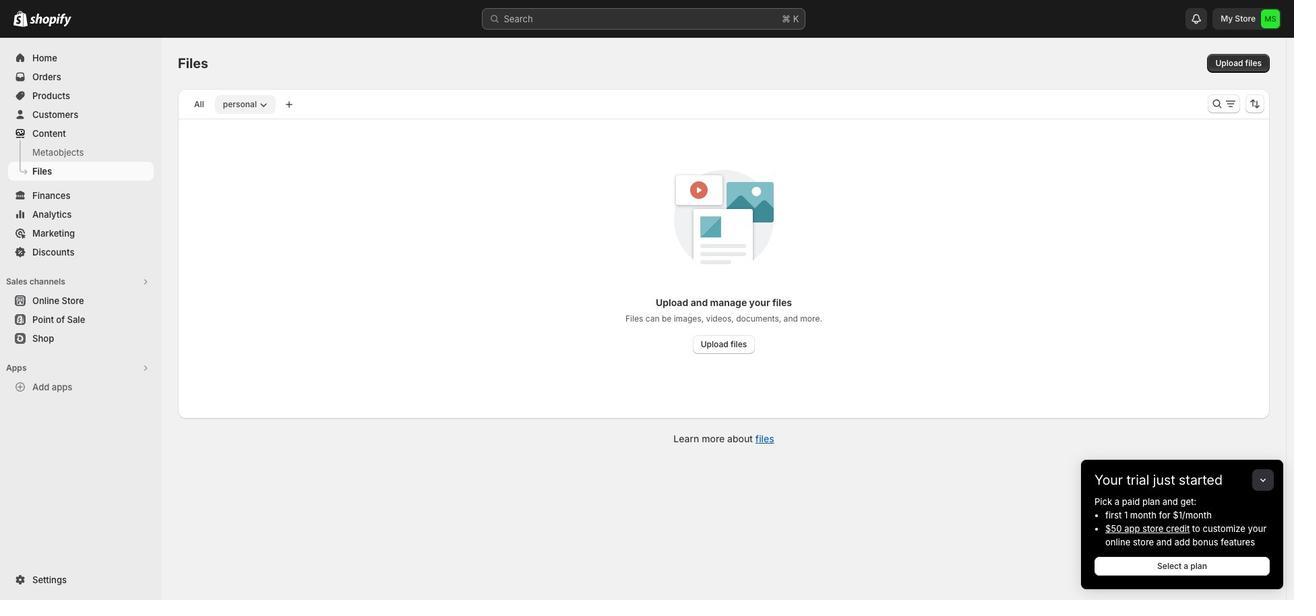 Task type: describe. For each thing, give the bounding box(es) containing it.
0 horizontal spatial shopify image
[[13, 11, 28, 27]]



Task type: vqa. For each thing, say whether or not it's contained in the screenshot.
tab list
yes



Task type: locate. For each thing, give the bounding box(es) containing it.
tab list
[[183, 94, 279, 114]]

my store image
[[1262, 9, 1281, 28]]

1 horizontal spatial shopify image
[[30, 13, 71, 27]]

shopify image
[[13, 11, 28, 27], [30, 13, 71, 27]]



